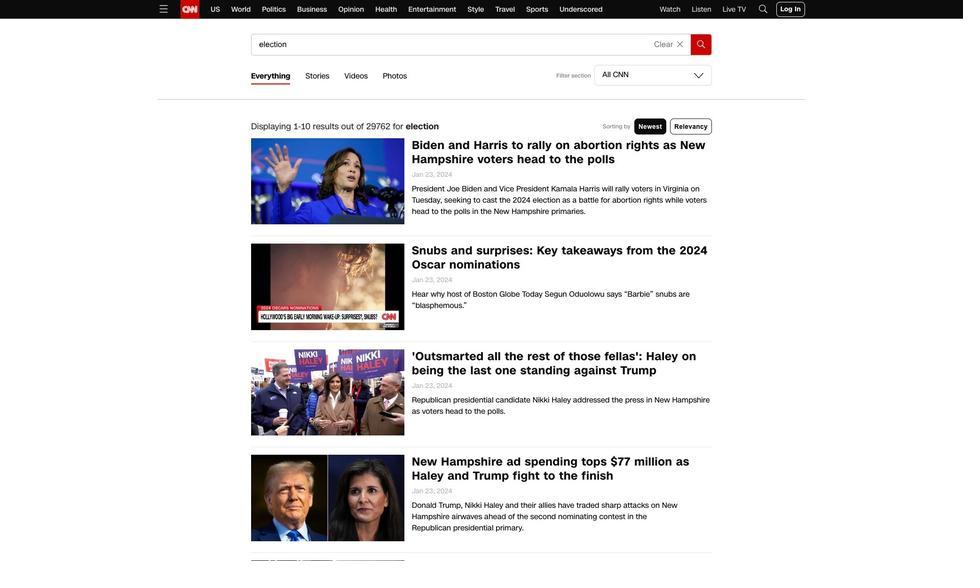 Task type: locate. For each thing, give the bounding box(es) containing it.
open menu icon image
[[158, 3, 169, 14]]

search image
[[695, 37, 707, 49]]

None text field
[[252, 34, 646, 55]]

search icon image
[[758, 3, 769, 14]]



Task type: describe. For each thing, give the bounding box(es) containing it.
ui add 2 image
[[673, 37, 688, 52]]



Task type: vqa. For each thing, say whether or not it's contained in the screenshot.
right In
no



